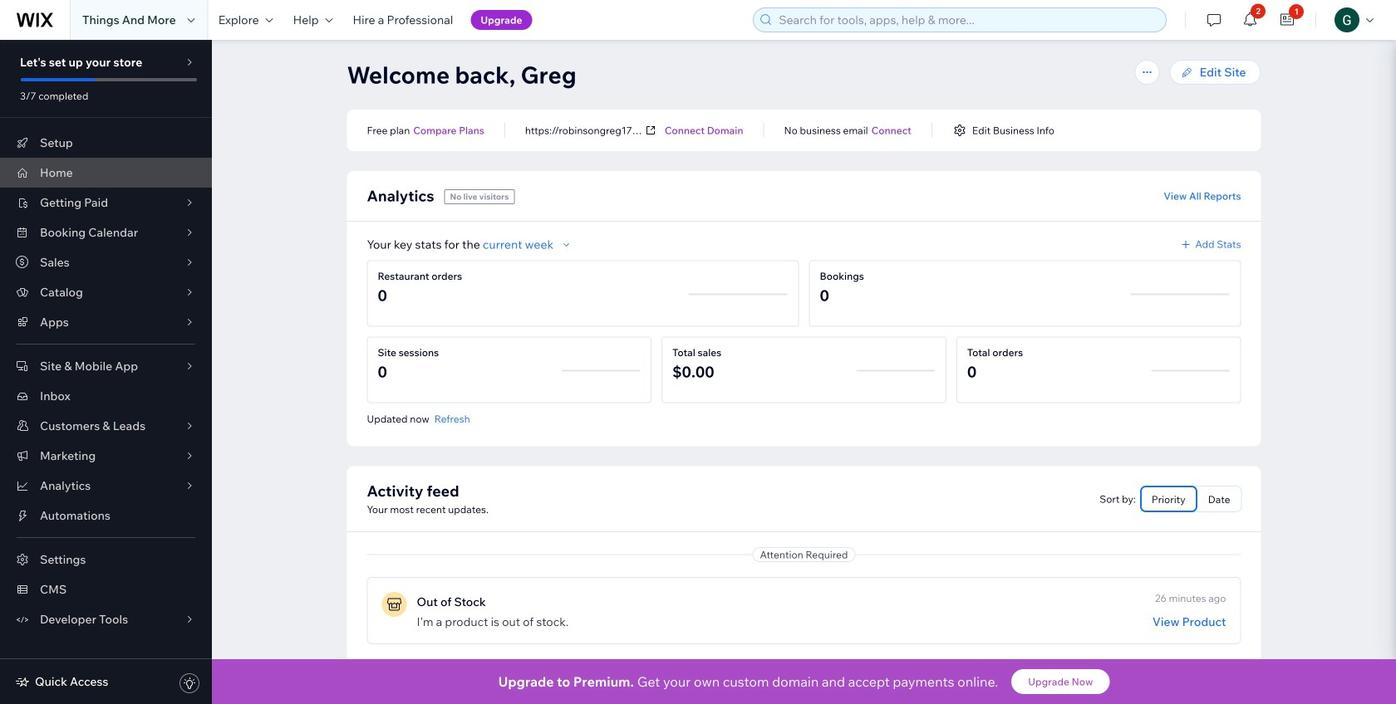 Task type: vqa. For each thing, say whether or not it's contained in the screenshot.
the Explore
no



Task type: locate. For each thing, give the bounding box(es) containing it.
sidebar element
[[0, 40, 212, 705]]

Search for tools, apps, help & more... field
[[774, 8, 1161, 32]]



